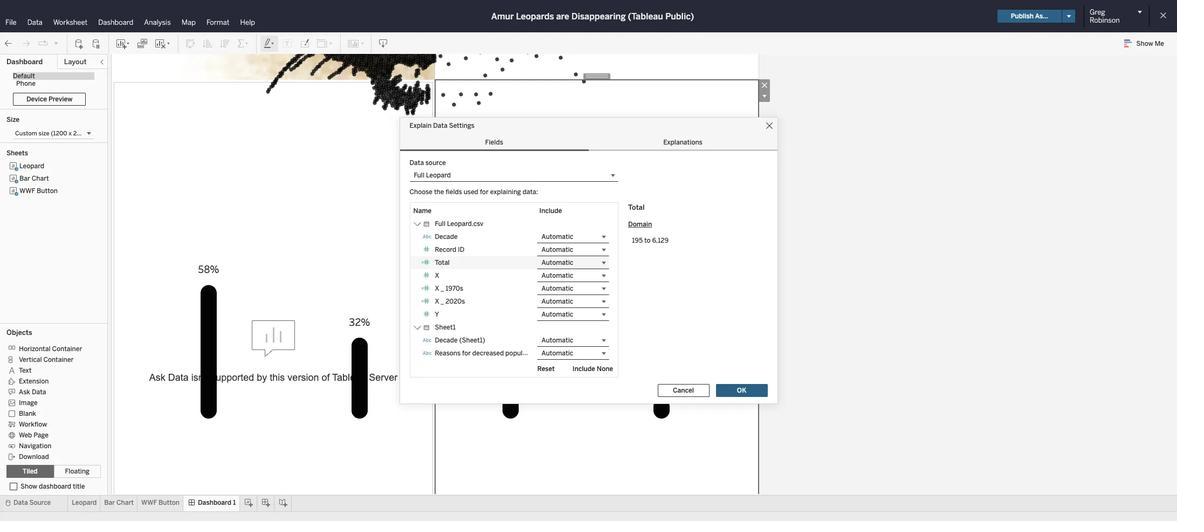 Task type: vqa. For each thing, say whether or not it's contained in the screenshot.
third Add Favorite BUTTON from the left
no



Task type: describe. For each thing, give the bounding box(es) containing it.
remove from dashboard image
[[759, 79, 771, 91]]

0 horizontal spatial wwf
[[19, 187, 35, 195]]

1 horizontal spatial wwf
[[141, 499, 157, 507]]

include for include none
[[573, 365, 596, 373]]

public)
[[666, 11, 695, 21]]

1 horizontal spatial total
[[629, 203, 645, 212]]

device preview button
[[13, 93, 86, 106]]

format workbook image
[[299, 38, 310, 49]]

web page option
[[6, 430, 93, 440]]

download
[[19, 453, 49, 461]]

record id
[[435, 246, 465, 254]]

disappearing
[[572, 11, 626, 21]]

ok
[[737, 387, 747, 394]]

custom
[[15, 130, 37, 137]]

workflow option
[[6, 419, 93, 430]]

show for show dashboard title
[[21, 483, 37, 490]]

include none button
[[568, 363, 618, 376]]

preview
[[49, 96, 72, 103]]

objects list box
[[6, 340, 101, 462]]

1 horizontal spatial for
[[480, 188, 489, 196]]

dashboard 1
[[198, 499, 236, 507]]

horizontal container
[[19, 345, 82, 353]]

as...
[[1036, 12, 1049, 20]]

2 vertical spatial marks. press enter to open the view data window.. use arrow keys to navigate data visualization elements. image
[[609, 488, 715, 521]]

text
[[19, 367, 31, 374]]

data:
[[523, 188, 538, 196]]

author control dialog tabs tab list
[[400, 134, 778, 151]]

(tableau
[[628, 11, 664, 21]]

x for x
[[435, 272, 440, 280]]

2 vertical spatial dashboard
[[198, 499, 231, 507]]

sheet1
[[435, 324, 456, 331]]

new data source image
[[74, 38, 85, 49]]

195
[[632, 237, 643, 244]]

navigation option
[[6, 440, 93, 451]]

amur
[[492, 11, 514, 21]]

page
[[34, 432, 49, 439]]

pause auto updates image
[[91, 38, 102, 49]]

include none
[[573, 365, 614, 373]]

map
[[182, 18, 196, 26]]

cancel button
[[658, 384, 710, 397]]

0 horizontal spatial dashboard
[[6, 58, 43, 66]]

(1200
[[51, 130, 67, 137]]

leopard inside list box
[[19, 162, 44, 170]]

phone
[[16, 80, 36, 87]]

data for data source
[[13, 499, 28, 507]]

download image
[[378, 38, 389, 49]]

publish
[[1012, 12, 1034, 20]]

1 vertical spatial chart
[[117, 499, 134, 507]]

vertical container option
[[6, 354, 93, 365]]

totals image
[[237, 38, 250, 49]]

ask data
[[19, 388, 46, 396]]

full
[[435, 220, 446, 228]]

fields
[[486, 139, 504, 146]]

decade for decade
[[435, 233, 458, 241]]

vertical
[[19, 356, 42, 364]]

domain
[[629, 220, 652, 228]]

vertical container
[[19, 356, 74, 364]]

x _ 1970s
[[435, 285, 464, 292]]

custom size (1200 x 2000)
[[15, 130, 91, 137]]

1970s
[[446, 285, 464, 292]]

new worksheet image
[[115, 38, 131, 49]]

clear sheet image
[[154, 38, 172, 49]]

show/hide cards image
[[347, 38, 365, 49]]

help
[[240, 18, 255, 26]]

y
[[435, 311, 439, 318]]

population
[[506, 350, 538, 357]]

explanations
[[664, 139, 703, 146]]

ask
[[19, 388, 30, 396]]

navigation
[[19, 442, 51, 450]]

extension
[[19, 378, 49, 385]]

2000)
[[73, 130, 91, 137]]

sort ascending image
[[202, 38, 213, 49]]

1 horizontal spatial bar chart
[[104, 499, 134, 507]]

device preview
[[26, 96, 72, 103]]

image option
[[6, 397, 93, 408]]

0 vertical spatial bar
[[19, 175, 30, 182]]

size
[[6, 116, 19, 124]]

container for vertical container
[[43, 356, 74, 364]]

publish as... button
[[998, 10, 1062, 23]]

web page
[[19, 432, 49, 439]]

device
[[26, 96, 47, 103]]

0 vertical spatial dashboard
[[98, 18, 133, 26]]

reasons
[[435, 350, 461, 357]]

dashboard
[[39, 483, 71, 490]]

default
[[13, 72, 35, 80]]

download option
[[6, 451, 93, 462]]

redo image
[[21, 38, 31, 49]]

choose the fields used for explaining data:
[[410, 188, 538, 196]]

decade (sheet1)
[[435, 337, 486, 344]]

sort descending image
[[220, 38, 230, 49]]

more options image
[[759, 91, 771, 102]]

default phone
[[13, 72, 36, 87]]

_ for 2020s
[[441, 298, 444, 305]]

reset
[[538, 365, 555, 373]]

greg robinson
[[1091, 8, 1121, 24]]

decreased
[[473, 350, 504, 357]]

me
[[1156, 40, 1165, 47]]

data source
[[410, 159, 446, 167]]

worksheet
[[53, 18, 88, 26]]

0 vertical spatial bar chart
[[19, 175, 49, 182]]

sheets
[[6, 149, 28, 157]]

explaining
[[490, 188, 521, 196]]

decade for decade (sheet1)
[[435, 337, 458, 344]]

0 horizontal spatial total
[[435, 259, 450, 267]]



Task type: locate. For each thing, give the bounding box(es) containing it.
dashboard up new worksheet icon
[[98, 18, 133, 26]]

extension option
[[6, 376, 93, 386]]

1 vertical spatial x
[[435, 285, 439, 292]]

decade
[[435, 233, 458, 241], [435, 337, 458, 344]]

workflow
[[19, 421, 47, 428]]

0 vertical spatial wwf button
[[19, 187, 58, 195]]

1 vertical spatial container
[[43, 356, 74, 364]]

title
[[73, 483, 85, 490]]

blank
[[19, 410, 36, 418]]

show inside button
[[1137, 40, 1154, 47]]

list box
[[6, 160, 101, 320]]

include
[[540, 207, 562, 215], [573, 365, 596, 373]]

0 vertical spatial _
[[441, 285, 444, 292]]

1 vertical spatial for
[[462, 350, 471, 357]]

0 vertical spatial container
[[52, 345, 82, 353]]

web
[[19, 432, 32, 439]]

0 horizontal spatial bar
[[19, 175, 30, 182]]

2 vertical spatial x
[[435, 298, 439, 305]]

collapse image
[[99, 59, 105, 65]]

blank option
[[6, 408, 93, 419]]

leopards
[[516, 11, 554, 21]]

1 x from the top
[[435, 272, 440, 280]]

(sheet1)
[[460, 337, 486, 344]]

size
[[39, 130, 49, 137]]

show dashboard title
[[21, 483, 85, 490]]

replay animation image left new data source image
[[53, 40, 59, 46]]

0 vertical spatial show
[[1137, 40, 1154, 47]]

x for x _ 2020s
[[435, 298, 439, 305]]

3 x from the top
[[435, 298, 439, 305]]

bar
[[19, 175, 30, 182], [104, 499, 115, 507]]

id
[[458, 246, 465, 254]]

show left me
[[1137, 40, 1154, 47]]

0 horizontal spatial include
[[540, 207, 562, 215]]

cancel
[[673, 387, 694, 394]]

highlight image
[[263, 38, 276, 49]]

0 vertical spatial button
[[37, 187, 58, 195]]

0 vertical spatial total
[[629, 203, 645, 212]]

0 vertical spatial for
[[480, 188, 489, 196]]

2 decade from the top
[[435, 337, 458, 344]]

explain data settings dialog
[[400, 118, 778, 404]]

total down record
[[435, 259, 450, 267]]

1 horizontal spatial button
[[159, 499, 180, 507]]

explain data settings
[[410, 122, 475, 130]]

decade down sheet1
[[435, 337, 458, 344]]

leopard down title
[[72, 499, 97, 507]]

x for x _ 1970s
[[435, 285, 439, 292]]

name
[[414, 207, 432, 215]]

container for horizontal container
[[52, 345, 82, 353]]

x up the x _ 1970s
[[435, 272, 440, 280]]

1 vertical spatial wwf
[[141, 499, 157, 507]]

objects
[[6, 329, 32, 337]]

_ left 1970s
[[441, 285, 444, 292]]

1 horizontal spatial dashboard
[[98, 18, 133, 26]]

reset button
[[525, 363, 568, 376]]

1 vertical spatial _
[[441, 298, 444, 305]]

1 _ from the top
[[441, 285, 444, 292]]

0 horizontal spatial chart
[[32, 175, 49, 182]]

publish as...
[[1012, 12, 1049, 20]]

data inside the ask data option
[[32, 388, 46, 396]]

_ for 1970s
[[441, 285, 444, 292]]

2 _ from the top
[[441, 298, 444, 305]]

0 horizontal spatial show
[[21, 483, 37, 490]]

195 to 6,129
[[632, 237, 669, 244]]

show down tiled
[[21, 483, 37, 490]]

data down extension
[[32, 388, 46, 396]]

_
[[441, 285, 444, 292], [441, 298, 444, 305]]

source
[[426, 159, 446, 167]]

fit image
[[317, 38, 334, 49]]

leopard.csv
[[447, 220, 484, 228]]

2020s
[[446, 298, 465, 305]]

show for show me
[[1137, 40, 1154, 47]]

show
[[1137, 40, 1154, 47], [21, 483, 37, 490]]

format
[[207, 18, 230, 26]]

2 horizontal spatial dashboard
[[198, 499, 231, 507]]

image
[[19, 399, 38, 407]]

x left 1970s
[[435, 285, 439, 292]]

1 horizontal spatial show
[[1137, 40, 1154, 47]]

1 vertical spatial dashboard
[[6, 58, 43, 66]]

data right explain
[[433, 122, 448, 130]]

1 horizontal spatial include
[[573, 365, 596, 373]]

data source
[[13, 499, 51, 507]]

data up redo icon
[[27, 18, 42, 26]]

1 horizontal spatial wwf button
[[141, 499, 180, 507]]

1 vertical spatial include
[[573, 365, 596, 373]]

0 horizontal spatial for
[[462, 350, 471, 357]]

decade up record
[[435, 233, 458, 241]]

1 horizontal spatial replay animation image
[[53, 40, 59, 46]]

include for include
[[540, 207, 562, 215]]

leopard down sheets
[[19, 162, 44, 170]]

none
[[597, 365, 614, 373]]

explain
[[410, 122, 432, 130]]

chart
[[32, 175, 49, 182], [117, 499, 134, 507]]

amur leopards are disappearing (tableau public)
[[492, 11, 695, 21]]

data for data
[[27, 18, 42, 26]]

button
[[37, 187, 58, 195], [159, 499, 180, 507]]

data
[[27, 18, 42, 26], [433, 122, 448, 130], [410, 159, 424, 167], [32, 388, 46, 396], [13, 499, 28, 507]]

1 vertical spatial bar chart
[[104, 499, 134, 507]]

0 vertical spatial leopard
[[19, 162, 44, 170]]

1 vertical spatial total
[[435, 259, 450, 267]]

reasons for decreased population
[[435, 350, 538, 357]]

list box containing leopard
[[6, 160, 101, 320]]

wwf
[[19, 187, 35, 195], [141, 499, 157, 507]]

1 horizontal spatial bar
[[104, 499, 115, 507]]

file
[[5, 18, 17, 26]]

togglestate option group
[[6, 465, 101, 478]]

horizontal container option
[[6, 343, 93, 354]]

undo image
[[3, 38, 14, 49]]

data left source
[[410, 159, 424, 167]]

1 horizontal spatial leopard
[[72, 499, 97, 507]]

leopard
[[19, 162, 44, 170], [72, 499, 97, 507]]

1 vertical spatial leopard
[[72, 499, 97, 507]]

duplicate image
[[137, 38, 148, 49]]

0 vertical spatial marks. press enter to open the view data window.. use arrow keys to navigate data visualization elements. image
[[160, 0, 711, 135]]

1 vertical spatial bar
[[104, 499, 115, 507]]

source
[[29, 499, 51, 507]]

greg
[[1091, 8, 1106, 16]]

0 horizontal spatial button
[[37, 187, 58, 195]]

x _ 2020s
[[435, 298, 465, 305]]

show labels image
[[282, 38, 293, 49]]

layout
[[64, 58, 87, 66]]

replay animation image right redo icon
[[38, 38, 49, 49]]

include inside include none button
[[573, 365, 596, 373]]

wwf button
[[19, 187, 58, 195], [141, 499, 180, 507]]

analysis
[[144, 18, 171, 26]]

show me button
[[1120, 35, 1175, 52]]

container
[[52, 345, 82, 353], [43, 356, 74, 364]]

x up y
[[435, 298, 439, 305]]

dashboard up default
[[6, 58, 43, 66]]

the
[[434, 188, 444, 196]]

1 vertical spatial button
[[159, 499, 180, 507]]

1 horizontal spatial chart
[[117, 499, 134, 507]]

0 vertical spatial wwf
[[19, 187, 35, 195]]

2 x from the top
[[435, 285, 439, 292]]

0 vertical spatial chart
[[32, 175, 49, 182]]

text option
[[6, 365, 93, 376]]

0 vertical spatial include
[[540, 207, 562, 215]]

total
[[629, 203, 645, 212], [435, 259, 450, 267]]

application
[[108, 0, 1177, 521]]

robinson
[[1091, 16, 1121, 24]]

1 vertical spatial wwf button
[[141, 499, 180, 507]]

fields
[[446, 188, 462, 196]]

ask data option
[[6, 386, 93, 397]]

1 decade from the top
[[435, 233, 458, 241]]

dashboard left 1
[[198, 499, 231, 507]]

swap rows and columns image
[[185, 38, 196, 49]]

container up vertical container option
[[52, 345, 82, 353]]

0 vertical spatial x
[[435, 272, 440, 280]]

6,129
[[653, 237, 669, 244]]

full leopard.csv
[[435, 220, 484, 228]]

data for data source
[[410, 159, 424, 167]]

container down horizontal container
[[43, 356, 74, 364]]

_ left 2020s
[[441, 298, 444, 305]]

data left source on the left of the page
[[13, 499, 28, 507]]

0 horizontal spatial leopard
[[19, 162, 44, 170]]

choose
[[410, 188, 433, 196]]

1 vertical spatial decade
[[435, 337, 458, 344]]

0 horizontal spatial replay animation image
[[38, 38, 49, 49]]

0 horizontal spatial wwf button
[[19, 187, 58, 195]]

marks. press enter to open the view data window.. use arrow keys to navigate data visualization elements. image
[[160, 0, 711, 135], [133, 208, 738, 419], [609, 488, 715, 521]]

for right used
[[480, 188, 489, 196]]

0 vertical spatial decade
[[435, 233, 458, 241]]

ok button
[[716, 384, 768, 397]]

0 horizontal spatial bar chart
[[19, 175, 49, 182]]

x
[[69, 130, 72, 137]]

1 vertical spatial show
[[21, 483, 37, 490]]

1 vertical spatial marks. press enter to open the view data window.. use arrow keys to navigate data visualization elements. image
[[133, 208, 738, 419]]

replay animation image
[[38, 38, 49, 49], [53, 40, 59, 46]]

floating
[[65, 468, 90, 475]]

for down (sheet1)
[[462, 350, 471, 357]]

used
[[464, 188, 479, 196]]

horizontal
[[19, 345, 50, 353]]

x
[[435, 272, 440, 280], [435, 285, 439, 292], [435, 298, 439, 305]]

to
[[645, 237, 651, 244]]

1
[[233, 499, 236, 507]]

are
[[557, 11, 570, 21]]

record
[[435, 246, 457, 254]]

total up domain
[[629, 203, 645, 212]]



